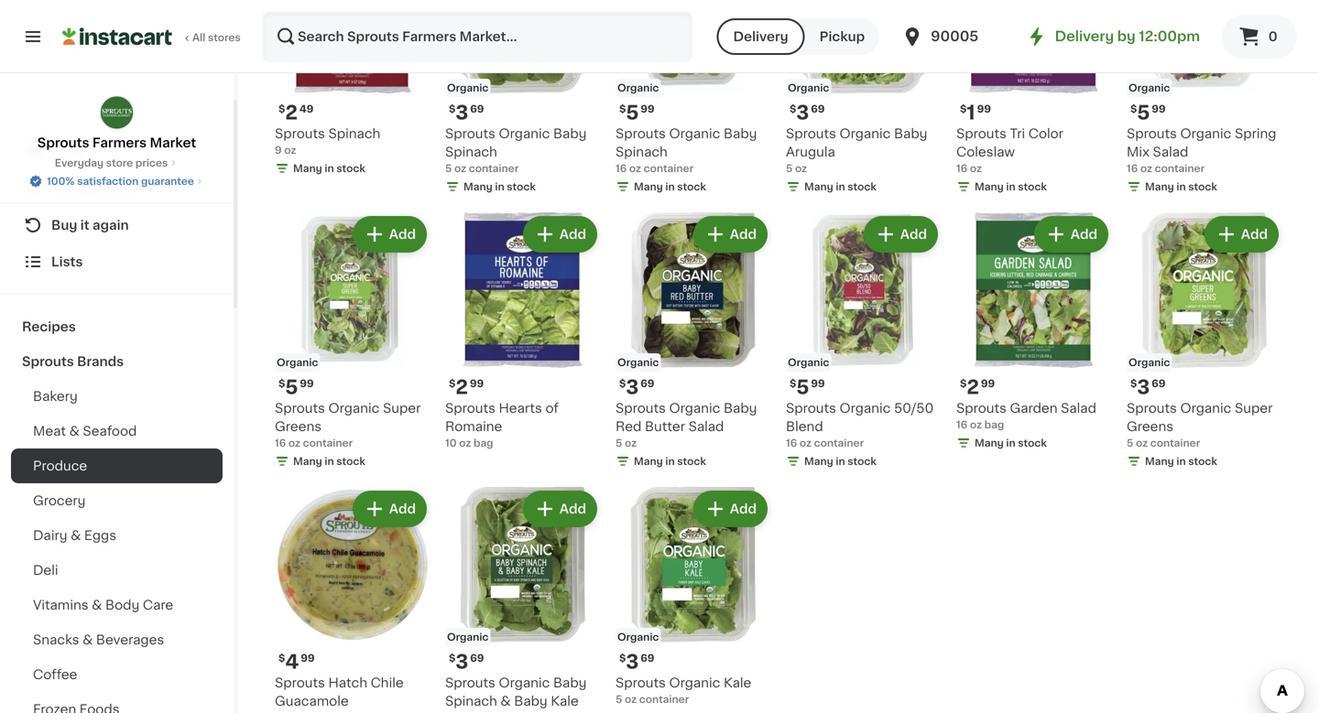 Task type: vqa. For each thing, say whether or not it's contained in the screenshot.


Task type: describe. For each thing, give the bounding box(es) containing it.
many for sprouts garden salad 16 oz bag
[[975, 439, 1004, 449]]

many for sprouts organic baby spinach 16 oz container
[[634, 182, 663, 192]]

meat & seafood link
[[11, 414, 223, 449]]

in for sprouts organic baby spinach 16 oz container
[[666, 182, 675, 192]]

$ 3 69 for sprouts organic baby arugula
[[790, 103, 825, 122]]

stores
[[208, 33, 241, 43]]

buy
[[51, 219, 77, 232]]

3 for sprouts organic super greens
[[1138, 378, 1150, 397]]

many for sprouts organic super greens 5 oz container
[[1146, 457, 1175, 467]]

16 for sprouts organic 50/50 blend
[[786, 439, 797, 449]]

100% satisfaction guarantee button
[[29, 170, 205, 189]]

$ 5 99 for sprouts organic super greens
[[279, 378, 314, 397]]

many in stock for sprouts organic baby arugula 5 oz
[[805, 182, 877, 192]]

$ 5 99 for sprouts organic 50/50 blend
[[790, 378, 825, 397]]

10
[[445, 439, 457, 449]]

meat
[[33, 425, 66, 438]]

stock for sprouts organic baby spinach 16 oz container
[[678, 182, 706, 192]]

3 for sprouts organic baby spinach & baby kale
[[456, 653, 469, 672]]

super for 3
[[1235, 402, 1273, 415]]

sprouts for sprouts organic baby spinach 16 oz container
[[616, 127, 666, 140]]

market
[[150, 137, 196, 149]]

69 for spinach
[[470, 104, 484, 114]]

sprouts organic kale 5 oz container
[[616, 677, 752, 705]]

baby for sprouts organic baby arugula 5 oz
[[894, 127, 928, 140]]

stock for sprouts organic baby spinach 5 oz container
[[507, 182, 536, 192]]

$ for sprouts garden salad 16 oz bag
[[960, 379, 967, 389]]

$ for sprouts organic baby spinach 5 oz container
[[449, 104, 456, 114]]

organic inside sprouts organic baby arugula 5 oz
[[840, 127, 891, 140]]

many for sprouts organic baby spinach 5 oz container
[[464, 182, 493, 192]]

sprouts hatch chile guacamole
[[275, 677, 404, 708]]

dairy
[[33, 530, 67, 543]]

69 for greens
[[1152, 379, 1166, 389]]

100%
[[47, 176, 75, 187]]

of
[[546, 402, 559, 415]]

oz inside sprouts organic baby spinach 5 oz container
[[455, 164, 467, 174]]

farmers
[[92, 137, 147, 149]]

container for sprouts organic super greens 16 oz container
[[303, 439, 353, 449]]

delivery button
[[717, 18, 805, 55]]

snacks
[[33, 634, 79, 647]]

many for sprouts organic 50/50 blend 16 oz container
[[805, 457, 834, 467]]

baby for sprouts organic baby spinach 5 oz container
[[553, 127, 587, 140]]

& for snacks
[[83, 634, 93, 647]]

buy it again
[[51, 219, 129, 232]]

sprouts organic baby spinach & baby kale
[[445, 677, 587, 708]]

ready
[[51, 182, 94, 195]]

stock for sprouts organic super greens 5 oz container
[[1189, 457, 1218, 467]]

1
[[967, 103, 976, 122]]

beverages
[[96, 634, 164, 647]]

meals
[[97, 182, 137, 195]]

greens for 5
[[275, 421, 322, 433]]

$ for sprouts organic baby spinach 16 oz container
[[620, 104, 626, 114]]

baby for sprouts organic baby spinach 16 oz container
[[724, 127, 757, 140]]

organic inside sprouts organic super greens 16 oz container
[[329, 402, 380, 415]]

romaine
[[445, 421, 503, 433]]

100% satisfaction guarantee
[[47, 176, 194, 187]]

instacart logo image
[[62, 26, 172, 48]]

coffee link
[[11, 658, 223, 693]]

blend
[[786, 421, 824, 433]]

container for sprouts organic 50/50 blend 16 oz container
[[814, 439, 864, 449]]

2 for sprouts hearts of romaine
[[456, 378, 468, 397]]

in for sprouts organic baby arugula 5 oz
[[836, 182, 846, 192]]

body
[[105, 599, 140, 612]]

spinach inside the sprouts spinach 9 oz
[[329, 127, 381, 140]]

service type group
[[717, 18, 880, 55]]

in for sprouts organic spring mix salad 16 oz container
[[1177, 182, 1186, 192]]

meat & seafood
[[33, 425, 137, 438]]

oz inside the sprouts spinach 9 oz
[[284, 145, 296, 155]]

5 inside sprouts organic baby spinach 5 oz container
[[445, 164, 452, 174]]

0
[[1269, 30, 1278, 43]]

dairy & eggs link
[[11, 519, 223, 554]]

red
[[616, 421, 642, 433]]

in for sprouts spinach 9 oz
[[325, 164, 334, 174]]

organic inside sprouts organic baby spinach 16 oz container
[[669, 127, 721, 140]]

sprouts organic baby spinach 16 oz container
[[616, 127, 757, 174]]

oz inside sprouts garden salad 16 oz bag
[[970, 420, 982, 430]]

stock for sprouts organic baby arugula 5 oz
[[848, 182, 877, 192]]

sprouts for sprouts tri color coleslaw 16 oz
[[957, 127, 1007, 140]]

$ up sprouts organic kale 5 oz container
[[620, 654, 626, 664]]

salad inside sprouts organic baby red butter salad 5 oz
[[689, 421, 724, 433]]

$ up romaine
[[449, 379, 456, 389]]

lists link
[[11, 244, 223, 280]]

$ 3 69 for sprouts organic baby red butter salad
[[620, 378, 655, 397]]

$ 3 69 for sprouts organic super greens
[[1131, 378, 1166, 397]]

many for sprouts organic baby arugula 5 oz
[[805, 182, 834, 192]]

sprouts organic baby spinach 5 oz container
[[445, 127, 587, 174]]

ready meals
[[51, 182, 137, 195]]

oz inside sprouts organic spring mix salad 16 oz container
[[1141, 164, 1153, 174]]

deli
[[33, 565, 58, 577]]

delivery by 12:00pm
[[1055, 30, 1201, 43]]

$ inside $ 4 99
[[279, 654, 285, 664]]

69 for red
[[641, 379, 655, 389]]

sprouts for sprouts organic 50/50 blend 16 oz container
[[786, 402, 837, 415]]

many in stock for sprouts tri color coleslaw 16 oz
[[975, 182, 1047, 192]]

vitamins & body care link
[[11, 588, 223, 623]]

3 for sprouts organic baby spinach
[[456, 103, 469, 122]]

16 for sprouts organic super greens
[[275, 439, 286, 449]]

lists
[[51, 256, 83, 269]]

container for sprouts organic baby spinach 16 oz container
[[644, 164, 694, 174]]

99 for sprouts organic baby spinach
[[641, 104, 655, 114]]

99 for sprouts organic 50/50 blend
[[811, 379, 825, 389]]

oz inside sprouts organic super greens 5 oz container
[[1136, 439, 1148, 449]]

color
[[1029, 127, 1064, 140]]

baby for sprouts organic baby red butter salad 5 oz
[[724, 402, 757, 415]]

spinach for sprouts organic baby spinach & baby kale
[[445, 696, 497, 708]]

2 for sprouts spinach
[[285, 103, 298, 122]]

organic inside sprouts organic 50/50 blend 16 oz container
[[840, 402, 891, 415]]

oz inside sprouts tri color coleslaw 16 oz
[[970, 164, 982, 174]]

seafood
[[83, 425, 137, 438]]

3 for sprouts organic baby red butter salad
[[626, 378, 639, 397]]

sprouts garden salad 16 oz bag
[[957, 402, 1097, 430]]

mix
[[1127, 146, 1150, 159]]

99 for sprouts tri color coleslaw
[[977, 104, 991, 114]]

stock for sprouts organic baby red butter salad 5 oz
[[678, 457, 706, 467]]

snacks & beverages
[[33, 634, 164, 647]]

oz inside sprouts hearts of romaine 10 oz bag
[[459, 439, 471, 449]]

oz inside sprouts organic baby spinach 16 oz container
[[629, 164, 642, 174]]

sprouts organic super greens 16 oz container
[[275, 402, 421, 449]]

$ 2 99 for sprouts garden salad
[[960, 378, 995, 397]]

pickup button
[[805, 18, 880, 55]]

organic inside sprouts organic super greens 5 oz container
[[1181, 402, 1232, 415]]

69 for arugula
[[811, 104, 825, 114]]

bakery link
[[11, 379, 223, 414]]

stock for sprouts garden salad 16 oz bag
[[1018, 439, 1047, 449]]

Search field
[[264, 13, 691, 60]]

sprouts spinach 9 oz
[[275, 127, 381, 155]]

sprouts hearts of romaine 10 oz bag
[[445, 402, 559, 449]]

container inside sprouts organic spring mix salad 16 oz container
[[1155, 164, 1205, 174]]

90005
[[931, 30, 979, 43]]

$ for sprouts organic spring mix salad 16 oz container
[[1131, 104, 1138, 114]]

delivery for delivery by 12:00pm
[[1055, 30, 1115, 43]]

stock for sprouts spinach 9 oz
[[337, 164, 366, 174]]

salad inside sprouts garden salad 16 oz bag
[[1061, 402, 1097, 415]]

sprouts farmers market
[[37, 137, 196, 149]]

by
[[1118, 30, 1136, 43]]

ready meals button
[[11, 170, 223, 207]]

$ for sprouts organic super greens 16 oz container
[[279, 379, 285, 389]]

49
[[300, 104, 314, 114]]

9
[[275, 145, 282, 155]]

produce link
[[11, 449, 223, 484]]

recipes link
[[11, 310, 223, 345]]

vitamins & body care
[[33, 599, 173, 612]]

$ up sprouts organic baby spinach & baby kale at the left bottom of the page
[[449, 654, 456, 664]]

5 inside sprouts organic kale 5 oz container
[[616, 695, 623, 705]]

sprouts for sprouts organic super greens 5 oz container
[[1127, 402, 1178, 415]]

$ for sprouts organic baby arugula 5 oz
[[790, 104, 797, 114]]

sprouts tri color coleslaw 16 oz
[[957, 127, 1064, 174]]

everyday store prices link
[[55, 156, 179, 170]]

in for sprouts tri color coleslaw 16 oz
[[1007, 182, 1016, 192]]

99 for sprouts organic spring mix salad
[[1152, 104, 1166, 114]]

$ 1 99
[[960, 103, 991, 122]]

snacks & beverages link
[[11, 623, 223, 658]]

3 for sprouts organic kale
[[626, 653, 639, 672]]

hearts
[[499, 402, 542, 415]]

garden
[[1010, 402, 1058, 415]]

sprouts organic spring mix salad 16 oz container
[[1127, 127, 1277, 174]]

many in stock for sprouts organic baby spinach 16 oz container
[[634, 182, 706, 192]]

butter
[[645, 421, 686, 433]]

bakery
[[33, 390, 78, 403]]

4
[[285, 653, 299, 672]]

sprouts organic super greens 5 oz container
[[1127, 402, 1273, 449]]

2 for sprouts garden salad
[[967, 378, 980, 397]]

99 for sprouts hearts of romaine
[[470, 379, 484, 389]]

guarantee
[[141, 176, 194, 187]]

delivery by 12:00pm link
[[1026, 26, 1201, 48]]

$ 3 69 for sprouts organic baby spinach
[[449, 103, 484, 122]]



Task type: locate. For each thing, give the bounding box(es) containing it.
sprouts brands link
[[11, 345, 223, 379]]

spinach inside sprouts organic baby spinach 5 oz container
[[445, 146, 497, 159]]

satisfaction
[[77, 176, 139, 187]]

sprouts
[[275, 127, 325, 140], [445, 127, 496, 140], [616, 127, 666, 140], [786, 127, 837, 140], [957, 127, 1007, 140], [1127, 127, 1178, 140], [37, 137, 89, 149], [22, 356, 74, 368], [275, 402, 325, 415], [445, 402, 496, 415], [616, 402, 666, 415], [786, 402, 837, 415], [957, 402, 1007, 415], [1127, 402, 1178, 415], [275, 677, 325, 690], [445, 677, 496, 690], [616, 677, 666, 690]]

many for sprouts organic super greens 16 oz container
[[293, 457, 322, 467]]

container inside sprouts organic kale 5 oz container
[[639, 695, 689, 705]]

2
[[285, 103, 298, 122], [456, 378, 468, 397], [967, 378, 980, 397]]

2 vertical spatial salad
[[689, 421, 724, 433]]

16 inside sprouts organic super greens 16 oz container
[[275, 439, 286, 449]]

$ 3 69 for sprouts organic baby spinach & baby kale
[[449, 653, 484, 672]]

0 horizontal spatial kale
[[551, 696, 579, 708]]

many
[[293, 164, 322, 174], [464, 182, 493, 192], [634, 182, 663, 192], [805, 182, 834, 192], [975, 182, 1004, 192], [1146, 182, 1175, 192], [975, 439, 1004, 449], [293, 457, 322, 467], [634, 457, 663, 467], [805, 457, 834, 467], [1146, 457, 1175, 467]]

3 up sprouts organic baby spinach 5 oz container
[[456, 103, 469, 122]]

$ 3 69 up arugula in the top of the page
[[790, 103, 825, 122]]

many in stock for sprouts organic super greens 16 oz container
[[293, 457, 366, 467]]

& for meat
[[69, 425, 80, 438]]

99 up sprouts organic baby spinach 16 oz container
[[641, 104, 655, 114]]

oz inside sprouts organic baby red butter salad 5 oz
[[625, 439, 637, 449]]

2 up sprouts garden salad 16 oz bag
[[967, 378, 980, 397]]

$ for sprouts organic super greens 5 oz container
[[1131, 379, 1138, 389]]

$ for sprouts spinach 9 oz
[[279, 104, 285, 114]]

99 inside the $ 1 99
[[977, 104, 991, 114]]

0 vertical spatial salad
[[1153, 146, 1189, 159]]

2 horizontal spatial salad
[[1153, 146, 1189, 159]]

many in stock down sprouts organic baby spinach 5 oz container
[[464, 182, 536, 192]]

sprouts for sprouts organic baby arugula 5 oz
[[786, 127, 837, 140]]

many for sprouts organic baby red butter salad 5 oz
[[634, 457, 663, 467]]

5 inside sprouts organic baby arugula 5 oz
[[786, 164, 793, 174]]

sprouts inside sprouts organic 50/50 blend 16 oz container
[[786, 402, 837, 415]]

sprouts for sprouts organic kale 5 oz container
[[616, 677, 666, 690]]

12:00pm
[[1139, 30, 1201, 43]]

3 up arugula in the top of the page
[[797, 103, 809, 122]]

1 horizontal spatial super
[[1235, 402, 1273, 415]]

in down sprouts organic super greens 16 oz container
[[325, 457, 334, 467]]

3 up sprouts organic super greens 5 oz container
[[1138, 378, 1150, 397]]

0 horizontal spatial salad
[[689, 421, 724, 433]]

sprouts for sprouts hatch chile guacamole
[[275, 677, 325, 690]]

oz inside sprouts organic kale 5 oz container
[[625, 695, 637, 705]]

in for sprouts garden salad 16 oz bag
[[1007, 439, 1016, 449]]

sprouts for sprouts organic super greens 16 oz container
[[275, 402, 325, 415]]

1 horizontal spatial salad
[[1061, 402, 1097, 415]]

many in stock down sprouts organic super greens 5 oz container
[[1146, 457, 1218, 467]]

organic inside sprouts organic spring mix salad 16 oz container
[[1181, 127, 1232, 140]]

in for sprouts organic baby spinach 5 oz container
[[495, 182, 505, 192]]

sprouts inside sprouts tri color coleslaw 16 oz
[[957, 127, 1007, 140]]

add
[[389, 228, 416, 241], [560, 228, 587, 241], [730, 228, 757, 241], [901, 228, 927, 241], [1071, 228, 1098, 241], [1242, 228, 1268, 241], [389, 503, 416, 516], [560, 503, 587, 516], [730, 503, 757, 516]]

sprouts for sprouts spinach 9 oz
[[275, 127, 325, 140]]

in for sprouts organic baby red butter salad 5 oz
[[666, 457, 675, 467]]

many in stock down sprouts tri color coleslaw 16 oz on the right top
[[975, 182, 1047, 192]]

2 super from the left
[[1235, 402, 1273, 415]]

& inside meat & seafood link
[[69, 425, 80, 438]]

0 horizontal spatial greens
[[275, 421, 322, 433]]

stock for sprouts organic super greens 16 oz container
[[337, 457, 366, 467]]

many in stock down butter
[[634, 457, 706, 467]]

sprouts inside sprouts organic super greens 16 oz container
[[275, 402, 325, 415]]

0 vertical spatial bag
[[985, 420, 1005, 430]]

16 inside sprouts organic 50/50 blend 16 oz container
[[786, 439, 797, 449]]

stock down sprouts organic baby spinach 16 oz container
[[678, 182, 706, 192]]

bag
[[985, 420, 1005, 430], [474, 439, 494, 449]]

baby inside sprouts organic baby red butter salad 5 oz
[[724, 402, 757, 415]]

sprouts farmers market link
[[37, 95, 196, 152]]

16 inside sprouts organic spring mix salad 16 oz container
[[1127, 164, 1138, 174]]

kale inside sprouts organic baby spinach & baby kale
[[551, 696, 579, 708]]

baby for sprouts organic baby spinach & baby kale
[[553, 677, 587, 690]]

1 vertical spatial bag
[[474, 439, 494, 449]]

spinach inside sprouts organic baby spinach 16 oz container
[[616, 146, 668, 159]]

sprouts for sprouts brands
[[22, 356, 74, 368]]

sprouts for sprouts garden salad 16 oz bag
[[957, 402, 1007, 415]]

baby inside sprouts organic baby arugula 5 oz
[[894, 127, 928, 140]]

kale inside sprouts organic kale 5 oz container
[[724, 677, 752, 690]]

1 horizontal spatial bag
[[985, 420, 1005, 430]]

$ up arugula in the top of the page
[[790, 104, 797, 114]]

greens inside sprouts organic super greens 16 oz container
[[275, 421, 322, 433]]

sprouts for sprouts organic spring mix salad 16 oz container
[[1127, 127, 1178, 140]]

sprouts for sprouts farmers market
[[37, 137, 89, 149]]

many in stock down sprouts organic spring mix salad 16 oz container
[[1146, 182, 1218, 192]]

stock down sprouts garden salad 16 oz bag
[[1018, 439, 1047, 449]]

stock down the sprouts spinach 9 oz
[[337, 164, 366, 174]]

many in stock for sprouts organic super greens 5 oz container
[[1146, 457, 1218, 467]]

delivery left by
[[1055, 30, 1115, 43]]

spinach for sprouts organic baby spinach 5 oz container
[[445, 146, 497, 159]]

many in stock
[[293, 164, 366, 174], [464, 182, 536, 192], [634, 182, 706, 192], [805, 182, 877, 192], [975, 182, 1047, 192], [1146, 182, 1218, 192], [975, 439, 1047, 449], [293, 457, 366, 467], [634, 457, 706, 467], [805, 457, 877, 467], [1146, 457, 1218, 467]]

in down sprouts organic baby spinach 16 oz container
[[666, 182, 675, 192]]

buy it again link
[[11, 207, 223, 244]]

$ for sprouts organic baby red butter salad 5 oz
[[620, 379, 626, 389]]

16 inside sprouts tri color coleslaw 16 oz
[[957, 164, 968, 174]]

many down butter
[[634, 457, 663, 467]]

3 up sprouts organic baby spinach & baby kale at the left bottom of the page
[[456, 653, 469, 672]]

in down butter
[[666, 457, 675, 467]]

in down sprouts organic spring mix salad 16 oz container
[[1177, 182, 1186, 192]]

sprouts inside the sprouts spinach 9 oz
[[275, 127, 325, 140]]

everyday
[[55, 158, 104, 168]]

$ up coleslaw
[[960, 104, 967, 114]]

container inside sprouts organic super greens 5 oz container
[[1151, 439, 1201, 449]]

spinach inside sprouts organic baby spinach & baby kale
[[445, 696, 497, 708]]

many in stock down sprouts garden salad 16 oz bag
[[975, 439, 1047, 449]]

delivery
[[1055, 30, 1115, 43], [734, 30, 789, 43]]

in down sprouts organic baby arugula 5 oz
[[836, 182, 846, 192]]

$ 4 99
[[279, 653, 315, 672]]

0 horizontal spatial 2
[[285, 103, 298, 122]]

sprouts for sprouts organic baby red butter salad 5 oz
[[616, 402, 666, 415]]

sprouts inside sprouts organic baby spinach & baby kale
[[445, 677, 496, 690]]

container inside sprouts organic super greens 16 oz container
[[303, 439, 353, 449]]

5
[[626, 103, 639, 122], [1138, 103, 1150, 122], [445, 164, 452, 174], [786, 164, 793, 174], [285, 378, 298, 397], [797, 378, 810, 397], [616, 439, 623, 449], [1127, 439, 1134, 449], [616, 695, 623, 705]]

in for sprouts organic super greens 5 oz container
[[1177, 457, 1186, 467]]

shop
[[51, 146, 86, 159]]

in down sprouts organic 50/50 blend 16 oz container
[[836, 457, 846, 467]]

1 $ 2 99 from the left
[[449, 378, 484, 397]]

arugula
[[786, 146, 836, 159]]

add inside product group
[[389, 503, 416, 516]]

$ 3 69
[[449, 103, 484, 122], [790, 103, 825, 122], [620, 378, 655, 397], [1131, 378, 1166, 397], [449, 653, 484, 672], [620, 653, 655, 672]]

many for sprouts tri color coleslaw 16 oz
[[975, 182, 1004, 192]]

stock down sprouts tri color coleslaw 16 oz on the right top
[[1018, 182, 1047, 192]]

deli link
[[11, 554, 223, 588]]

& for vitamins
[[92, 599, 102, 612]]

vitamins
[[33, 599, 89, 612]]

$ 2 99
[[449, 378, 484, 397], [960, 378, 995, 397]]

69 up sprouts organic baby spinach & baby kale at the left bottom of the page
[[470, 654, 484, 664]]

69 up sprouts organic kale 5 oz container
[[641, 654, 655, 664]]

50/50
[[894, 402, 934, 415]]

shop link
[[11, 134, 223, 170]]

$ 5 99 up blend
[[790, 378, 825, 397]]

product group containing 4
[[275, 488, 431, 714]]

greens inside sprouts organic super greens 5 oz container
[[1127, 421, 1174, 433]]

coleslaw
[[957, 146, 1015, 159]]

3
[[456, 103, 469, 122], [797, 103, 809, 122], [626, 378, 639, 397], [1138, 378, 1150, 397], [456, 653, 469, 672], [626, 653, 639, 672]]

stock down sprouts organic baby arugula 5 oz
[[848, 182, 877, 192]]

product group
[[275, 213, 431, 473], [445, 213, 601, 451], [616, 213, 772, 473], [786, 213, 942, 473], [957, 213, 1113, 455], [1127, 213, 1283, 473], [275, 488, 431, 714], [445, 488, 601, 714], [616, 488, 772, 714]]

many in stock down sprouts organic super greens 16 oz container
[[293, 457, 366, 467]]

$ for sprouts organic 50/50 blend 16 oz container
[[790, 379, 797, 389]]

sprouts farmers market logo image
[[99, 95, 134, 130]]

69 up sprouts organic baby spinach 5 oz container
[[470, 104, 484, 114]]

stock down sprouts organic baby spinach 5 oz container
[[507, 182, 536, 192]]

0 vertical spatial kale
[[724, 677, 752, 690]]

container for sprouts organic baby spinach 5 oz container
[[469, 164, 519, 174]]

super for 5
[[383, 402, 421, 415]]

stock down sprouts organic 50/50 blend 16 oz container
[[848, 457, 877, 467]]

salad right butter
[[689, 421, 724, 433]]

tri
[[1010, 127, 1026, 140]]

salad right mix at the right of the page
[[1153, 146, 1189, 159]]

99
[[641, 104, 655, 114], [977, 104, 991, 114], [1152, 104, 1166, 114], [300, 379, 314, 389], [470, 379, 484, 389], [811, 379, 825, 389], [981, 379, 995, 389], [301, 654, 315, 664]]

1 horizontal spatial $ 2 99
[[960, 378, 995, 397]]

0 horizontal spatial bag
[[474, 439, 494, 449]]

$ 3 69 up sprouts organic kale 5 oz container
[[620, 653, 655, 672]]

69 up sprouts organic super greens 5 oz container
[[1152, 379, 1166, 389]]

baby inside sprouts organic baby spinach 5 oz container
[[553, 127, 587, 140]]

guacamole
[[275, 696, 349, 708]]

stock for sprouts organic 50/50 blend 16 oz container
[[848, 457, 877, 467]]

& inside dairy & eggs link
[[71, 530, 81, 543]]

$ up sprouts garden salad 16 oz bag
[[960, 379, 967, 389]]

69 up butter
[[641, 379, 655, 389]]

2 up romaine
[[456, 378, 468, 397]]

oz inside sprouts organic baby arugula 5 oz
[[795, 164, 807, 174]]

5 inside sprouts organic baby red butter salad 5 oz
[[616, 439, 623, 449]]

1 horizontal spatial delivery
[[1055, 30, 1115, 43]]

stock for sprouts tri color coleslaw 16 oz
[[1018, 182, 1047, 192]]

$ 2 99 up sprouts garden salad 16 oz bag
[[960, 378, 995, 397]]

0 horizontal spatial super
[[383, 402, 421, 415]]

many down sprouts organic super greens 16 oz container
[[293, 457, 322, 467]]

many in stock down sprouts organic baby spinach 16 oz container
[[634, 182, 706, 192]]

many down blend
[[805, 457, 834, 467]]

many down sprouts organic baby spinach 16 oz container
[[634, 182, 663, 192]]

super inside sprouts organic super greens 5 oz container
[[1235, 402, 1273, 415]]

1 horizontal spatial greens
[[1127, 421, 1174, 433]]

69
[[470, 104, 484, 114], [811, 104, 825, 114], [641, 379, 655, 389], [1152, 379, 1166, 389], [470, 654, 484, 664], [641, 654, 655, 664]]

99 up sprouts garden salad 16 oz bag
[[981, 379, 995, 389]]

dairy & eggs
[[33, 530, 116, 543]]

sprouts inside sprouts organic super greens 5 oz container
[[1127, 402, 1178, 415]]

baby
[[553, 127, 587, 140], [724, 127, 757, 140], [894, 127, 928, 140], [724, 402, 757, 415], [553, 677, 587, 690], [514, 696, 548, 708]]

in down sprouts organic super greens 5 oz container
[[1177, 457, 1186, 467]]

$ 2 49
[[279, 103, 314, 122]]

oz
[[284, 145, 296, 155], [455, 164, 467, 174], [629, 164, 642, 174], [795, 164, 807, 174], [970, 164, 982, 174], [1141, 164, 1153, 174], [970, 420, 982, 430], [289, 439, 301, 449], [459, 439, 471, 449], [625, 439, 637, 449], [800, 439, 812, 449], [1136, 439, 1148, 449], [625, 695, 637, 705]]

organic inside sprouts organic baby spinach & baby kale
[[499, 677, 550, 690]]

brands
[[77, 356, 124, 368]]

$ 3 69 up sprouts organic super greens 5 oz container
[[1131, 378, 1166, 397]]

90005 button
[[902, 11, 1012, 62]]

salad
[[1153, 146, 1189, 159], [1061, 402, 1097, 415], [689, 421, 724, 433]]

oz inside sprouts organic 50/50 blend 16 oz container
[[800, 439, 812, 449]]

coffee
[[33, 669, 77, 682]]

many for sprouts spinach 9 oz
[[293, 164, 322, 174]]

chile
[[371, 677, 404, 690]]

pickup
[[820, 30, 865, 43]]

3 for sprouts organic baby arugula
[[797, 103, 809, 122]]

kale
[[724, 677, 752, 690], [551, 696, 579, 708]]

produce
[[33, 460, 87, 473]]

sprouts inside sprouts organic baby spinach 16 oz container
[[616, 127, 666, 140]]

many down coleslaw
[[975, 182, 1004, 192]]

$ 3 69 up red
[[620, 378, 655, 397]]

2 horizontal spatial 2
[[967, 378, 980, 397]]

$ 3 69 up sprouts organic baby spinach & baby kale at the left bottom of the page
[[449, 653, 484, 672]]

salad right garden
[[1061, 402, 1097, 415]]

sprouts inside sprouts hearts of romaine 10 oz bag
[[445, 402, 496, 415]]

stock
[[337, 164, 366, 174], [507, 182, 536, 192], [678, 182, 706, 192], [848, 182, 877, 192], [1018, 182, 1047, 192], [1189, 182, 1218, 192], [1018, 439, 1047, 449], [337, 457, 366, 467], [678, 457, 706, 467], [848, 457, 877, 467], [1189, 457, 1218, 467]]

many down arugula in the top of the page
[[805, 182, 834, 192]]

all stores
[[192, 33, 241, 43]]

many down sprouts garden salad 16 oz bag
[[975, 439, 1004, 449]]

0 horizontal spatial delivery
[[734, 30, 789, 43]]

many down sprouts organic super greens 5 oz container
[[1146, 457, 1175, 467]]

many in stock down the sprouts spinach 9 oz
[[293, 164, 366, 174]]

many down mix at the right of the page
[[1146, 182, 1175, 192]]

add button
[[354, 218, 425, 251], [525, 218, 596, 251], [695, 218, 766, 251], [866, 218, 937, 251], [1036, 218, 1107, 251], [1207, 218, 1278, 251], [354, 493, 425, 526], [525, 493, 596, 526], [695, 493, 766, 526]]

99 right the 4 on the left bottom of the page
[[301, 654, 315, 664]]

in for sprouts organic 50/50 blend 16 oz container
[[836, 457, 846, 467]]

sprouts organic baby arugula 5 oz
[[786, 127, 928, 174]]

69 up arugula in the top of the page
[[811, 104, 825, 114]]

99 for sprouts hatch chile guacamole
[[301, 654, 315, 664]]

99 up sprouts organic spring mix salad 16 oz container
[[1152, 104, 1166, 114]]

16 for sprouts tri color coleslaw
[[957, 164, 968, 174]]

$ 3 69 up sprouts organic baby spinach 5 oz container
[[449, 103, 484, 122]]

3 up sprouts organic kale 5 oz container
[[626, 653, 639, 672]]

it
[[80, 219, 89, 232]]

delivery left pickup button
[[734, 30, 789, 43]]

$ up sprouts organic super greens 5 oz container
[[1131, 379, 1138, 389]]

16 inside sprouts organic baby spinach 16 oz container
[[616, 164, 627, 174]]

recipes
[[22, 321, 76, 334]]

in down sprouts organic baby spinach 5 oz container
[[495, 182, 505, 192]]

1 vertical spatial salad
[[1061, 402, 1097, 415]]

sprouts for sprouts organic baby spinach 5 oz container
[[445, 127, 496, 140]]

container inside sprouts organic 50/50 blend 16 oz container
[[814, 439, 864, 449]]

99 up romaine
[[470, 379, 484, 389]]

3 up red
[[626, 378, 639, 397]]

sprouts inside sprouts organic kale 5 oz container
[[616, 677, 666, 690]]

99 right 1
[[977, 104, 991, 114]]

stock down sprouts organic super greens 16 oz container
[[337, 457, 366, 467]]

16 for sprouts organic baby spinach
[[616, 164, 627, 174]]

many down sprouts organic baby spinach 5 oz container
[[464, 182, 493, 192]]

many in stock for sprouts garden salad 16 oz bag
[[975, 439, 1047, 449]]

sprouts inside sprouts organic baby red butter salad 5 oz
[[616, 402, 666, 415]]

greens for 3
[[1127, 421, 1174, 433]]

delivery for delivery
[[734, 30, 789, 43]]

container inside sprouts organic baby spinach 16 oz container
[[644, 164, 694, 174]]

bag inside sprouts garden salad 16 oz bag
[[985, 420, 1005, 430]]

sprouts for sprouts hearts of romaine 10 oz bag
[[445, 402, 496, 415]]

delivery inside the delivery by 12:00pm 'link'
[[1055, 30, 1115, 43]]

sprouts inside sprouts organic baby arugula 5 oz
[[786, 127, 837, 140]]

$ 5 99 up mix at the right of the page
[[1131, 103, 1166, 122]]

$ up blend
[[790, 379, 797, 389]]

all stores link
[[62, 11, 242, 62]]

bag inside sprouts hearts of romaine 10 oz bag
[[474, 439, 494, 449]]

salad inside sprouts organic spring mix salad 16 oz container
[[1153, 146, 1189, 159]]

$ up red
[[620, 379, 626, 389]]

1 horizontal spatial kale
[[724, 677, 752, 690]]

$ up sprouts organic super greens 16 oz container
[[279, 379, 285, 389]]

None search field
[[262, 11, 693, 62]]

$ 3 69 for sprouts organic kale
[[620, 653, 655, 672]]

1 super from the left
[[383, 402, 421, 415]]

5 inside sprouts organic super greens 5 oz container
[[1127, 439, 1134, 449]]

& inside vitamins & body care link
[[92, 599, 102, 612]]

sprouts inside sprouts organic spring mix salad 16 oz container
[[1127, 127, 1178, 140]]

$ 2 99 up romaine
[[449, 378, 484, 397]]

sprouts inside sprouts hatch chile guacamole
[[275, 677, 325, 690]]

16 inside sprouts garden salad 16 oz bag
[[957, 420, 968, 430]]

many in stock down sprouts organic 50/50 blend 16 oz container
[[805, 457, 877, 467]]

99 up blend
[[811, 379, 825, 389]]

stock down sprouts organic spring mix salad 16 oz container
[[1189, 182, 1218, 192]]

sprouts inside sprouts organic baby spinach 5 oz container
[[445, 127, 496, 140]]

2 $ 2 99 from the left
[[960, 378, 995, 397]]

stock down sprouts organic super greens 5 oz container
[[1189, 457, 1218, 467]]

delivery inside delivery button
[[734, 30, 789, 43]]

$ up sprouts organic baby spinach 16 oz container
[[620, 104, 626, 114]]

99 for sprouts organic super greens
[[300, 379, 314, 389]]

grocery
[[33, 495, 86, 508]]

many in stock for sprouts organic 50/50 blend 16 oz container
[[805, 457, 877, 467]]

everyday store prices
[[55, 158, 168, 168]]

all
[[192, 33, 206, 43]]

99 inside $ 4 99
[[301, 654, 315, 664]]

many in stock for sprouts organic baby red butter salad 5 oz
[[634, 457, 706, 467]]

spinach for sprouts organic baby spinach 16 oz container
[[616, 146, 668, 159]]

container inside sprouts organic baby spinach 5 oz container
[[469, 164, 519, 174]]

& inside snacks & beverages link
[[83, 634, 93, 647]]

2 left 49
[[285, 103, 298, 122]]

add button inside product group
[[354, 493, 425, 526]]

2 greens from the left
[[1127, 421, 1174, 433]]

& inside sprouts organic baby spinach & baby kale
[[501, 696, 511, 708]]

store
[[106, 158, 133, 168]]

1 greens from the left
[[275, 421, 322, 433]]

many in stock down sprouts organic baby arugula 5 oz
[[805, 182, 877, 192]]

container for sprouts organic super greens 5 oz container
[[1151, 439, 1201, 449]]

many in stock for sprouts spinach 9 oz
[[293, 164, 366, 174]]

$ 5 99 for sprouts organic baby spinach
[[620, 103, 655, 122]]

in down sprouts tri color coleslaw 16 oz on the right top
[[1007, 182, 1016, 192]]

1 horizontal spatial 2
[[456, 378, 468, 397]]

$ 5 99 up sprouts organic super greens 16 oz container
[[279, 378, 314, 397]]

super inside sprouts organic super greens 16 oz container
[[383, 402, 421, 415]]

$ 5 99 up sprouts organic baby spinach 16 oz container
[[620, 103, 655, 122]]

99 up sprouts organic super greens 16 oz container
[[300, 379, 314, 389]]

1 vertical spatial kale
[[551, 696, 579, 708]]

$ inside $ 2 49
[[279, 104, 285, 114]]

ready meals link
[[11, 170, 223, 207]]

eggs
[[84, 530, 116, 543]]

oz inside sprouts organic super greens 16 oz container
[[289, 439, 301, 449]]

organic inside sprouts organic baby spinach 5 oz container
[[499, 127, 550, 140]]

in down sprouts garden salad 16 oz bag
[[1007, 439, 1016, 449]]

grocery link
[[11, 484, 223, 519]]

16
[[616, 164, 627, 174], [957, 164, 968, 174], [1127, 164, 1138, 174], [957, 420, 968, 430], [275, 439, 286, 449], [786, 439, 797, 449]]

& for dairy
[[71, 530, 81, 543]]

again
[[93, 219, 129, 232]]

prices
[[136, 158, 168, 168]]

sprouts inside sprouts garden salad 16 oz bag
[[957, 402, 1007, 415]]

many in stock for sprouts organic baby spinach 5 oz container
[[464, 182, 536, 192]]

stock down sprouts organic baby red butter salad 5 oz
[[678, 457, 706, 467]]

in down the sprouts spinach 9 oz
[[325, 164, 334, 174]]

$ up sprouts organic baby spinach 5 oz container
[[449, 104, 456, 114]]

$ for sprouts tri color coleslaw 16 oz
[[960, 104, 967, 114]]

organic inside sprouts organic baby red butter salad 5 oz
[[669, 402, 721, 415]]

baby inside sprouts organic baby spinach 16 oz container
[[724, 127, 757, 140]]

$ left 49
[[279, 104, 285, 114]]

$ up mix at the right of the page
[[1131, 104, 1138, 114]]

many down the sprouts spinach 9 oz
[[293, 164, 322, 174]]

$ 5 99 for sprouts organic spring mix salad
[[1131, 103, 1166, 122]]

$ inside the $ 1 99
[[960, 104, 967, 114]]

organic inside sprouts organic kale 5 oz container
[[669, 677, 721, 690]]

$ up guacamole
[[279, 654, 285, 664]]

care
[[143, 599, 173, 612]]

sprouts brands
[[22, 356, 124, 368]]

0 horizontal spatial $ 2 99
[[449, 378, 484, 397]]



